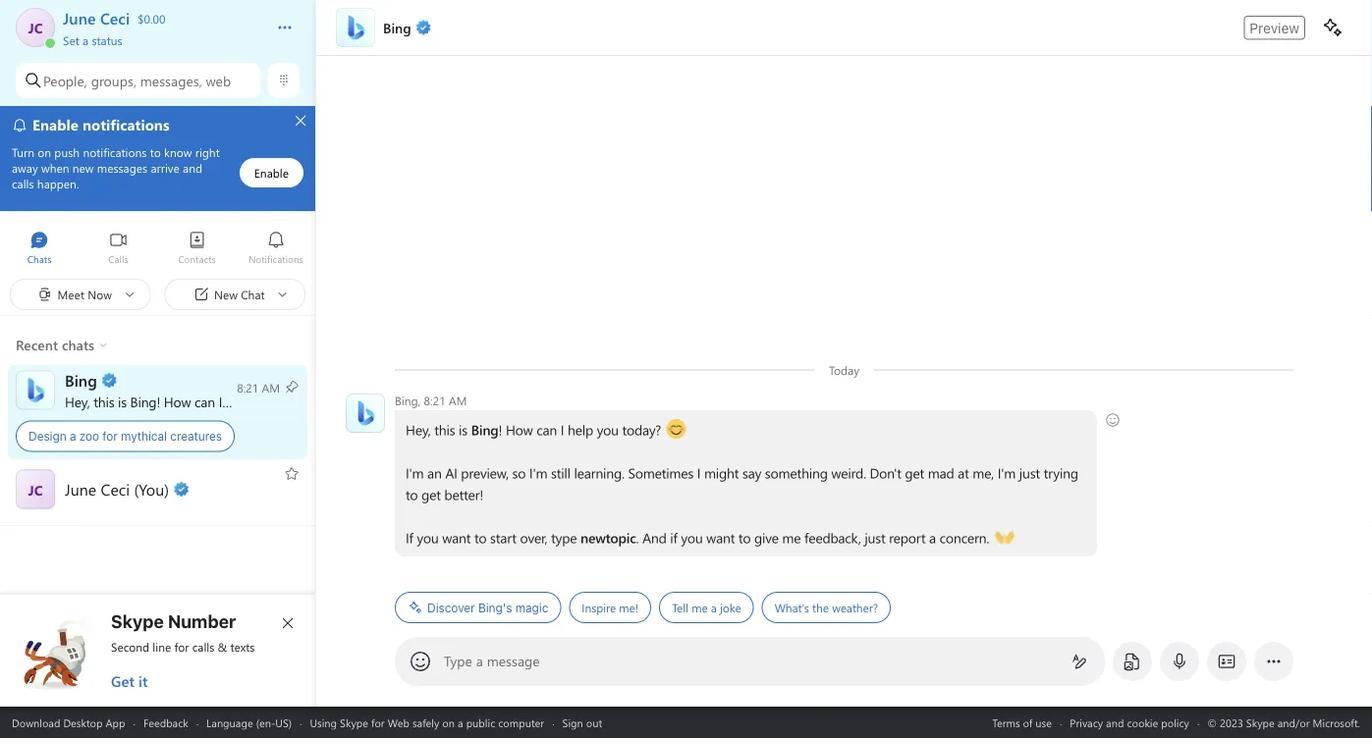 Task type: vqa. For each thing, say whether or not it's contained in the screenshot.
universe
no



Task type: locate. For each thing, give the bounding box(es) containing it.
1 vertical spatial is
[[459, 421, 468, 439]]

groups,
[[91, 71, 137, 90]]

0 vertical spatial i
[[219, 393, 222, 411]]

1 vertical spatial get
[[422, 486, 441, 504]]

sign out link
[[563, 716, 602, 731]]

1 vertical spatial for
[[174, 640, 189, 655]]

discover bing's magic
[[427, 601, 549, 615]]

joke
[[720, 600, 742, 616]]

sign
[[563, 716, 583, 731]]

get it
[[111, 672, 148, 692]]

newtopic . and if you want to give me feedback, just report a concern.
[[581, 529, 993, 547]]

for for second line for calls & texts
[[174, 640, 189, 655]]

1 horizontal spatial skype
[[340, 716, 368, 731]]

how up creatures in the left of the page
[[164, 393, 191, 411]]

want left give at the bottom of the page
[[707, 529, 735, 547]]

is up design a zoo for mythical creatures
[[118, 393, 127, 411]]

i up still
[[561, 421, 564, 439]]

1 vertical spatial i
[[561, 421, 564, 439]]

for inside skype number element
[[174, 640, 189, 655]]

get left mad
[[905, 464, 925, 482]]

8:21
[[424, 393, 446, 409]]

Type a message text field
[[445, 652, 1056, 672]]

policy
[[1162, 716, 1190, 731]]

design
[[28, 430, 66, 444]]

1 horizontal spatial hey,
[[406, 421, 431, 439]]

of
[[1023, 716, 1033, 731]]

bing
[[130, 393, 157, 411], [471, 421, 499, 439]]

out
[[586, 716, 602, 731]]

0 horizontal spatial me
[[692, 600, 708, 616]]

0 vertical spatial for
[[102, 430, 118, 444]]

2 horizontal spatial to
[[739, 529, 751, 547]]

2 horizontal spatial i'm
[[998, 464, 1016, 482]]

0 vertical spatial !
[[157, 393, 160, 411]]

hey, this is bing ! how can i help you today? up creatures in the left of the page
[[65, 393, 323, 411]]

skype number element
[[17, 611, 300, 692]]

can up creatures in the left of the page
[[195, 393, 215, 411]]

bing up preview,
[[471, 421, 499, 439]]

concern.
[[940, 529, 990, 547]]

1 i'm from the left
[[406, 464, 424, 482]]

texts
[[230, 640, 255, 655]]

0 horizontal spatial i'm
[[406, 464, 424, 482]]

over,
[[520, 529, 548, 547]]

1 horizontal spatial bing
[[471, 421, 499, 439]]

0 horizontal spatial bing
[[130, 393, 157, 411]]

1 horizontal spatial i'm
[[530, 464, 548, 482]]

1 horizontal spatial want
[[707, 529, 735, 547]]

me right tell
[[692, 600, 708, 616]]

a left zoo
[[70, 430, 76, 444]]

for
[[102, 430, 118, 444], [174, 640, 189, 655], [371, 716, 385, 731]]

get down an
[[422, 486, 441, 504]]

a right report
[[930, 529, 936, 547]]

hey, up zoo
[[65, 393, 90, 411]]

to left start on the left
[[475, 529, 487, 547]]

1 horizontal spatial can
[[537, 421, 557, 439]]

bing up mythical
[[130, 393, 157, 411]]

1 horizontal spatial this
[[435, 421, 455, 439]]

1 horizontal spatial is
[[459, 421, 468, 439]]

1 want from the left
[[442, 529, 471, 547]]

1 vertical spatial bing
[[471, 421, 499, 439]]

set a status
[[63, 32, 122, 48]]

i'm right me,
[[998, 464, 1016, 482]]

people, groups, messages, web
[[43, 71, 231, 90]]

just left report
[[865, 529, 886, 547]]

can up still
[[537, 421, 557, 439]]

weather?
[[832, 600, 879, 616]]

2 horizontal spatial for
[[371, 716, 385, 731]]

1 horizontal spatial how
[[506, 421, 533, 439]]

just
[[1020, 464, 1041, 482], [865, 529, 886, 547]]

2 vertical spatial i
[[697, 464, 701, 482]]

1 vertical spatial this
[[435, 421, 455, 439]]

is
[[118, 393, 127, 411], [459, 421, 468, 439]]

i'm right so on the left of page
[[530, 464, 548, 482]]

type a message
[[444, 652, 540, 671]]

1 vertical spatial hey, this is bing ! how can i help you today?
[[406, 421, 665, 439]]

what's
[[775, 600, 809, 616]]

just left trying
[[1020, 464, 1041, 482]]

1 vertical spatial me
[[692, 600, 708, 616]]

i'm an ai preview, so i'm still learning. sometimes i might say something weird. don't get mad at me, i'm just trying to get better! if you want to start over, type
[[406, 464, 1082, 547]]

1 vertical spatial help
[[568, 421, 594, 439]]

bing,
[[395, 393, 421, 409]]

0 horizontal spatial today?
[[280, 393, 319, 411]]

1 horizontal spatial just
[[1020, 464, 1041, 482]]

for right line
[[174, 640, 189, 655]]

how
[[164, 393, 191, 411], [506, 421, 533, 439]]

second
[[111, 640, 149, 655]]

i'm left an
[[406, 464, 424, 482]]

tab list
[[0, 222, 315, 276]]

for for using skype for web safely on a public computer
[[371, 716, 385, 731]]

1 horizontal spatial i
[[561, 421, 564, 439]]

skype
[[111, 611, 164, 632], [340, 716, 368, 731]]

learning.
[[574, 464, 625, 482]]

want down better! on the left of page
[[442, 529, 471, 547]]

want
[[442, 529, 471, 547], [707, 529, 735, 547]]

3 i'm from the left
[[998, 464, 1016, 482]]

! up mythical
[[157, 393, 160, 411]]

safely
[[413, 716, 440, 731]]

!
[[157, 393, 160, 411], [499, 421, 502, 439]]

mad
[[928, 464, 955, 482]]

if
[[406, 529, 413, 547]]

skype right using
[[340, 716, 368, 731]]

1 horizontal spatial !
[[499, 421, 502, 439]]

on
[[443, 716, 455, 731]]

0 horizontal spatial how
[[164, 393, 191, 411]]

privacy and cookie policy
[[1070, 716, 1190, 731]]

second line for calls & texts
[[111, 640, 255, 655]]

you
[[255, 393, 277, 411], [597, 421, 619, 439], [417, 529, 439, 547], [681, 529, 703, 547]]

you inside i'm an ai preview, so i'm still learning. sometimes i might say something weird. don't get mad at me, i'm just trying to get better! if you want to start over, type
[[417, 529, 439, 547]]

0 vertical spatial get
[[905, 464, 925, 482]]

zoo
[[79, 430, 99, 444]]

this down 8:21
[[435, 421, 455, 439]]

0 horizontal spatial help
[[226, 393, 251, 411]]

this
[[94, 393, 114, 411], [435, 421, 455, 439]]

0 horizontal spatial get
[[422, 486, 441, 504]]

1 vertical spatial can
[[537, 421, 557, 439]]

i
[[219, 393, 222, 411], [561, 421, 564, 439], [697, 464, 701, 482]]

a
[[83, 32, 89, 48], [70, 430, 76, 444], [930, 529, 936, 547], [711, 600, 717, 616], [476, 652, 483, 671], [458, 716, 463, 731]]

i left might
[[697, 464, 701, 482]]

1 horizontal spatial for
[[174, 640, 189, 655]]

to left give at the bottom of the page
[[739, 529, 751, 547]]

sign out
[[563, 716, 602, 731]]

people,
[[43, 71, 87, 90]]

1 horizontal spatial me
[[783, 529, 801, 547]]

0 vertical spatial me
[[783, 529, 801, 547]]

the
[[813, 600, 829, 616]]

0 vertical spatial hey, this is bing ! how can i help you today?
[[65, 393, 323, 411]]

0 vertical spatial just
[[1020, 464, 1041, 482]]

0 horizontal spatial skype
[[111, 611, 164, 632]]

get
[[905, 464, 925, 482], [422, 486, 441, 504]]

! up preview,
[[499, 421, 502, 439]]

2 want from the left
[[707, 529, 735, 547]]

.
[[636, 529, 639, 547]]

to up if
[[406, 486, 418, 504]]

i up creatures in the left of the page
[[219, 393, 222, 411]]

tell me a joke button
[[659, 593, 754, 624]]

at
[[958, 464, 969, 482]]

tell
[[672, 600, 689, 616]]

trying
[[1044, 464, 1079, 482]]

using skype for web safely on a public computer
[[310, 716, 545, 731]]

1 vertical spatial just
[[865, 529, 886, 547]]

0 vertical spatial this
[[94, 393, 114, 411]]

hey, this is bing ! how can i help you today? up so on the left of page
[[406, 421, 665, 439]]

1 vertical spatial today?
[[622, 421, 661, 439]]

me right give at the bottom of the page
[[783, 529, 801, 547]]

1 horizontal spatial to
[[475, 529, 487, 547]]

how up so on the left of page
[[506, 421, 533, 439]]

is down am
[[459, 421, 468, 439]]

1 vertical spatial skype
[[340, 716, 368, 731]]

just inside i'm an ai preview, so i'm still learning. sometimes i might say something weird. don't get mad at me, i'm just trying to get better! if you want to start over, type
[[1020, 464, 1041, 482]]

for right zoo
[[102, 430, 118, 444]]

1 horizontal spatial help
[[568, 421, 594, 439]]

cookie
[[1127, 716, 1159, 731]]

skype up second
[[111, 611, 164, 632]]

2 vertical spatial for
[[371, 716, 385, 731]]

and
[[643, 529, 667, 547]]

0 horizontal spatial just
[[865, 529, 886, 547]]

2 horizontal spatial i
[[697, 464, 701, 482]]

0 horizontal spatial want
[[442, 529, 471, 547]]

0 vertical spatial can
[[195, 393, 215, 411]]

0 horizontal spatial !
[[157, 393, 160, 411]]

for left web
[[371, 716, 385, 731]]

hey, down bing,
[[406, 421, 431, 439]]

weird.
[[832, 464, 867, 482]]

feedback
[[143, 716, 188, 731]]

hey, this is bing ! how can i help you today?
[[65, 393, 323, 411], [406, 421, 665, 439]]

0 vertical spatial hey,
[[65, 393, 90, 411]]

0 horizontal spatial can
[[195, 393, 215, 411]]

web
[[206, 71, 231, 90]]

can
[[195, 393, 215, 411], [537, 421, 557, 439]]

this up zoo
[[94, 393, 114, 411]]

0 horizontal spatial is
[[118, 393, 127, 411]]

0 vertical spatial today?
[[280, 393, 319, 411]]

0 vertical spatial is
[[118, 393, 127, 411]]

start
[[490, 529, 517, 547]]

0 horizontal spatial to
[[406, 486, 418, 504]]

2 i'm from the left
[[530, 464, 548, 482]]



Task type: describe. For each thing, give the bounding box(es) containing it.
bing, 8:21 am
[[395, 393, 467, 409]]

inspire me! button
[[569, 593, 652, 624]]

a left joke at the bottom right
[[711, 600, 717, 616]]

1 vertical spatial !
[[499, 421, 502, 439]]

using
[[310, 716, 337, 731]]

1 vertical spatial hey,
[[406, 421, 431, 439]]

public
[[466, 716, 495, 731]]

inspire
[[582, 600, 616, 616]]

want inside i'm an ai preview, so i'm still learning. sometimes i might say something weird. don't get mad at me, i'm just trying to get better! if you want to start over, type
[[442, 529, 471, 547]]

me,
[[973, 464, 994, 482]]

terms of use link
[[993, 716, 1052, 731]]

0 vertical spatial how
[[164, 393, 191, 411]]

0 horizontal spatial hey,
[[65, 393, 90, 411]]

set a status button
[[63, 28, 257, 48]]

terms
[[993, 716, 1021, 731]]

status
[[92, 32, 122, 48]]

using skype for web safely on a public computer link
[[310, 716, 545, 731]]

0 horizontal spatial for
[[102, 430, 118, 444]]

preview,
[[461, 464, 509, 482]]

1 horizontal spatial get
[[905, 464, 925, 482]]

an
[[427, 464, 442, 482]]

me!
[[619, 600, 639, 616]]

newtopic
[[581, 529, 636, 547]]

1 horizontal spatial today?
[[622, 421, 661, 439]]

0 horizontal spatial i
[[219, 393, 222, 411]]

say
[[743, 464, 762, 482]]

discover
[[427, 601, 475, 615]]

and
[[1106, 716, 1124, 731]]

message
[[487, 652, 540, 671]]

0 vertical spatial skype
[[111, 611, 164, 632]]

web
[[388, 716, 410, 731]]

i inside i'm an ai preview, so i'm still learning. sometimes i might say something weird. don't get mad at me, i'm just trying to get better! if you want to start over, type
[[697, 464, 701, 482]]

download
[[12, 716, 60, 731]]

messages,
[[140, 71, 202, 90]]

might
[[704, 464, 739, 482]]

download desktop app
[[12, 716, 125, 731]]

use
[[1036, 716, 1052, 731]]

a right set
[[83, 32, 89, 48]]

(en-
[[256, 716, 275, 731]]

skype number
[[111, 611, 236, 632]]

0 vertical spatial bing
[[130, 393, 157, 411]]

(smileeyes)
[[667, 420, 731, 438]]

0 horizontal spatial this
[[94, 393, 114, 411]]

get
[[111, 672, 134, 692]]

give
[[755, 529, 779, 547]]

a right on
[[458, 716, 463, 731]]

set
[[63, 32, 79, 48]]

terms of use
[[993, 716, 1052, 731]]

don't
[[870, 464, 902, 482]]

what's the weather?
[[775, 600, 879, 616]]

line
[[153, 640, 171, 655]]

preview
[[1250, 19, 1300, 36]]

1 vertical spatial how
[[506, 421, 533, 439]]

0 horizontal spatial hey, this is bing ! how can i help you today?
[[65, 393, 323, 411]]

magic
[[516, 601, 549, 615]]

&
[[218, 640, 227, 655]]

us)
[[275, 716, 292, 731]]

something
[[765, 464, 828, 482]]

me inside tell me a joke button
[[692, 600, 708, 616]]

creatures
[[170, 430, 222, 444]]

mythical
[[121, 430, 167, 444]]

better!
[[445, 486, 484, 504]]

if
[[670, 529, 678, 547]]

sometimes
[[628, 464, 694, 482]]

download desktop app link
[[12, 716, 125, 731]]

privacy and cookie policy link
[[1070, 716, 1190, 731]]

desktop
[[63, 716, 103, 731]]

it
[[139, 672, 148, 692]]

am
[[449, 393, 467, 409]]

bing's
[[478, 601, 512, 615]]

language (en-us)
[[206, 716, 292, 731]]

people, groups, messages, web button
[[16, 63, 260, 98]]

privacy
[[1070, 716, 1104, 731]]

ai
[[445, 464, 458, 482]]

inspire me!
[[582, 600, 639, 616]]

language
[[206, 716, 253, 731]]

number
[[168, 611, 236, 632]]

type
[[444, 652, 473, 671]]

app
[[106, 716, 125, 731]]

language (en-us) link
[[206, 716, 292, 731]]

a right "type" on the bottom of the page
[[476, 652, 483, 671]]

what's the weather? button
[[762, 593, 891, 624]]

0 vertical spatial help
[[226, 393, 251, 411]]

report
[[889, 529, 926, 547]]

tell me a joke
[[672, 600, 742, 616]]

computer
[[498, 716, 545, 731]]

(openhands)
[[995, 528, 1069, 546]]

design a zoo for mythical creatures
[[28, 430, 222, 444]]

1 horizontal spatial hey, this is bing ! how can i help you today?
[[406, 421, 665, 439]]

feedback link
[[143, 716, 188, 731]]



